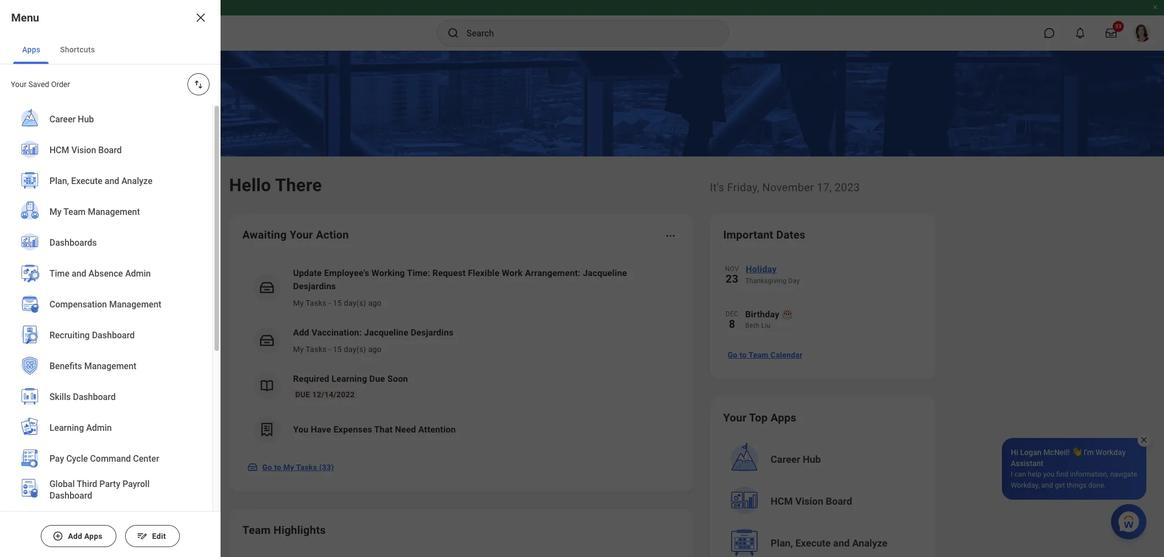 Task type: locate. For each thing, give the bounding box(es) containing it.
15 up vaccination:
[[333, 299, 342, 308]]

hi
[[1011, 448, 1019, 457]]

hcm inside 'link'
[[50, 145, 69, 156]]

and
[[105, 176, 120, 187], [72, 269, 87, 279], [1042, 482, 1053, 490], [834, 538, 850, 549]]

inbox image left go to my tasks (33)
[[247, 462, 258, 473]]

2 vertical spatial management
[[84, 361, 137, 372]]

jacqueline right "arrangement:"
[[583, 268, 627, 279]]

team up dashboards
[[64, 207, 86, 217]]

1 horizontal spatial go
[[728, 351, 738, 360]]

learning admin link
[[13, 413, 199, 445]]

pay cycle command center
[[50, 454, 159, 465]]

board down "career hub" link
[[99, 145, 122, 156]]

dashboard down compensation management link
[[92, 331, 135, 341]]

hcm
[[50, 145, 69, 156], [771, 496, 793, 507]]

1 vertical spatial apps
[[771, 412, 797, 425]]

my tasks - 15 day(s) ago
[[293, 299, 382, 308], [293, 345, 382, 354]]

0 horizontal spatial add
[[68, 532, 82, 541]]

command
[[90, 454, 131, 465]]

to inside 'button'
[[740, 351, 747, 360]]

1 vertical spatial plan, execute and analyze
[[771, 538, 888, 549]]

0 horizontal spatial hub
[[78, 114, 94, 125]]

1 vertical spatial dashboard
[[73, 392, 116, 403]]

learning
[[332, 374, 367, 384], [50, 423, 84, 434]]

0 vertical spatial add
[[293, 328, 309, 338]]

holiday
[[746, 264, 777, 275]]

important dates element
[[723, 256, 922, 342]]

1 vertical spatial analyze
[[852, 538, 888, 549]]

desjardins inside update employee's working time: request flexible work arrangement: jacqueline desjardins
[[293, 281, 336, 292]]

1 horizontal spatial vision
[[796, 496, 824, 507]]

1 vertical spatial hub
[[803, 454, 821, 466]]

go down dashboard expenses icon
[[262, 463, 272, 472]]

awaiting
[[242, 228, 287, 242]]

hub inside list
[[78, 114, 94, 125]]

0 horizontal spatial x image
[[194, 11, 207, 24]]

0 horizontal spatial your
[[11, 80, 27, 89]]

0 vertical spatial day(s)
[[344, 299, 366, 308]]

1 vertical spatial your
[[290, 228, 313, 242]]

due
[[369, 374, 385, 384], [295, 391, 310, 399]]

0 horizontal spatial to
[[274, 463, 281, 472]]

your saved order
[[11, 80, 70, 89]]

and right time
[[72, 269, 87, 279]]

career hub up the hcm vision board button
[[771, 454, 821, 466]]

1 horizontal spatial admin
[[125, 269, 151, 279]]

1 vertical spatial management
[[109, 300, 162, 310]]

tab list
[[0, 35, 221, 65]]

management down time and absence admin link
[[109, 300, 162, 310]]

0 vertical spatial hcm vision board
[[50, 145, 122, 156]]

my inside button
[[283, 463, 294, 472]]

dashboards link
[[13, 228, 199, 260]]

analyze inside list
[[122, 176, 153, 187]]

apps right plus circle icon
[[84, 532, 102, 541]]

0 vertical spatial jacqueline
[[583, 268, 627, 279]]

apps inside hello there main content
[[771, 412, 797, 425]]

ago
[[368, 299, 382, 308], [368, 345, 382, 354]]

and inside 'hi logan mcneil! 👋 i'm workday assistant i can help you find information, navigate workday, and get things done.'
[[1042, 482, 1053, 490]]

your left action
[[290, 228, 313, 242]]

go for go to team calendar
[[728, 351, 738, 360]]

0 vertical spatial tasks
[[306, 299, 327, 308]]

2 day(s) from the top
[[344, 345, 366, 354]]

ago for inbox icon to the top
[[368, 345, 382, 354]]

1 vertical spatial hcm
[[771, 496, 793, 507]]

execute
[[71, 176, 103, 187], [796, 538, 831, 549]]

0 vertical spatial 15
[[333, 299, 342, 308]]

to for team
[[740, 351, 747, 360]]

2 horizontal spatial your
[[723, 412, 747, 425]]

learning up 12/14/2022
[[332, 374, 367, 384]]

my up dashboards
[[50, 207, 62, 217]]

2 15 from the top
[[333, 345, 342, 354]]

friday,
[[727, 181, 760, 194]]

0 vertical spatial to
[[740, 351, 747, 360]]

apps down menu
[[22, 45, 40, 54]]

- down vaccination:
[[329, 345, 331, 354]]

management for compensation management
[[109, 300, 162, 310]]

dashboard down global
[[50, 491, 92, 501]]

add right plus circle icon
[[68, 532, 82, 541]]

arrangement:
[[525, 268, 581, 279]]

your left saved on the left of page
[[11, 80, 27, 89]]

birthday 🎂 beth liu
[[746, 309, 793, 330]]

1 vertical spatial career hub
[[771, 454, 821, 466]]

awaiting your action
[[242, 228, 349, 242]]

0 vertical spatial vision
[[72, 145, 96, 156]]

flexible
[[468, 268, 500, 279]]

0 vertical spatial go
[[728, 351, 738, 360]]

0 vertical spatial execute
[[71, 176, 103, 187]]

go inside go to my tasks (33) button
[[262, 463, 272, 472]]

hcm inside button
[[771, 496, 793, 507]]

vision inside button
[[796, 496, 824, 507]]

my down update
[[293, 299, 304, 308]]

x image inside global navigation dialog
[[194, 11, 207, 24]]

due left 'soon'
[[369, 374, 385, 384]]

1 horizontal spatial jacqueline
[[583, 268, 627, 279]]

center
[[133, 454, 159, 465]]

1 horizontal spatial career
[[771, 454, 801, 466]]

birthday
[[746, 309, 780, 320]]

global third party payroll dashboard
[[50, 479, 150, 501]]

1 horizontal spatial plan,
[[771, 538, 793, 549]]

0 vertical spatial my tasks - 15 day(s) ago
[[293, 299, 382, 308]]

0 horizontal spatial team
[[64, 207, 86, 217]]

0 horizontal spatial board
[[99, 145, 122, 156]]

my tasks - 15 day(s) ago up vaccination:
[[293, 299, 382, 308]]

dashboard expenses image
[[258, 422, 275, 439]]

1 horizontal spatial desjardins
[[411, 328, 454, 338]]

1 horizontal spatial x image
[[1140, 436, 1148, 445]]

board up plan, execute and analyze button
[[826, 496, 852, 507]]

team left highlights on the bottom of page
[[242, 524, 271, 537]]

hcm vision board down "career hub" link
[[50, 145, 122, 156]]

go down "8"
[[728, 351, 738, 360]]

dashboards
[[50, 238, 97, 248]]

update employee's working time: request flexible work arrangement: jacqueline desjardins
[[293, 268, 627, 292]]

inbox image
[[258, 333, 275, 349], [247, 462, 258, 473]]

order
[[51, 80, 70, 89]]

tasks for inbox icon to the top
[[306, 345, 327, 354]]

2 horizontal spatial apps
[[771, 412, 797, 425]]

execute down the hcm vision board button
[[796, 538, 831, 549]]

assistant
[[1011, 459, 1044, 468]]

1 horizontal spatial career hub
[[771, 454, 821, 466]]

pay cycle command center link
[[13, 444, 199, 476]]

0 vertical spatial ago
[[368, 299, 382, 308]]

global
[[50, 479, 75, 490]]

career hub inside list
[[50, 114, 94, 125]]

1 vertical spatial -
[[329, 345, 331, 354]]

0 vertical spatial your
[[11, 80, 27, 89]]

2 ago from the top
[[368, 345, 382, 354]]

hub up the hcm vision board button
[[803, 454, 821, 466]]

career down your top apps
[[771, 454, 801, 466]]

0 horizontal spatial hcm
[[50, 145, 69, 156]]

0 vertical spatial learning
[[332, 374, 367, 384]]

my
[[50, 207, 62, 217], [293, 299, 304, 308], [293, 345, 304, 354], [283, 463, 294, 472]]

action
[[316, 228, 349, 242]]

board inside 'link'
[[99, 145, 122, 156]]

8
[[729, 318, 736, 331]]

to down beth
[[740, 351, 747, 360]]

execute up my team management
[[71, 176, 103, 187]]

17,
[[817, 181, 832, 194]]

hcm vision board up plan, execute and analyze button
[[771, 496, 852, 507]]

learning inside awaiting your action list
[[332, 374, 367, 384]]

to for my
[[274, 463, 281, 472]]

15 for inbox image
[[333, 299, 342, 308]]

0 horizontal spatial career hub
[[50, 114, 94, 125]]

go inside go to team calendar 'button'
[[728, 351, 738, 360]]

add vaccination: jacqueline desjardins
[[293, 328, 454, 338]]

dashboard inside recruiting dashboard link
[[92, 331, 135, 341]]

- for inbox icon to the top
[[329, 345, 331, 354]]

add inside button
[[68, 532, 82, 541]]

0 vertical spatial board
[[99, 145, 122, 156]]

list
[[0, 104, 212, 558]]

0 vertical spatial -
[[329, 299, 331, 308]]

- up vaccination:
[[329, 299, 331, 308]]

due down required
[[295, 391, 310, 399]]

tasks down update
[[306, 299, 327, 308]]

1 vertical spatial x image
[[1140, 436, 1148, 445]]

x image
[[194, 11, 207, 24], [1140, 436, 1148, 445]]

management for benefits management
[[84, 361, 137, 372]]

0 vertical spatial management
[[88, 207, 140, 217]]

1 my tasks - 15 day(s) ago from the top
[[293, 299, 382, 308]]

inbox image up book open icon
[[258, 333, 275, 349]]

vision
[[72, 145, 96, 156], [796, 496, 824, 507]]

to inside button
[[274, 463, 281, 472]]

tasks for inbox image
[[306, 299, 327, 308]]

1 horizontal spatial hcm
[[771, 496, 793, 507]]

career hub down the order
[[50, 114, 94, 125]]

dashboard inside skills dashboard link
[[73, 392, 116, 403]]

request
[[433, 268, 466, 279]]

hcm vision board button
[[725, 482, 923, 522]]

apps
[[22, 45, 40, 54], [771, 412, 797, 425], [84, 532, 102, 541]]

required learning due soon
[[293, 374, 408, 384]]

1 horizontal spatial add
[[293, 328, 309, 338]]

career hub inside button
[[771, 454, 821, 466]]

0 vertical spatial admin
[[125, 269, 151, 279]]

career hub
[[50, 114, 94, 125], [771, 454, 821, 466]]

1 vertical spatial go
[[262, 463, 272, 472]]

career down the order
[[50, 114, 76, 125]]

2 my tasks - 15 day(s) ago from the top
[[293, 345, 382, 354]]

1 vertical spatial day(s)
[[344, 345, 366, 354]]

add left vaccination:
[[293, 328, 309, 338]]

0 vertical spatial plan,
[[50, 176, 69, 187]]

vision down "career hub" link
[[72, 145, 96, 156]]

go for go to my tasks (33)
[[262, 463, 272, 472]]

awaiting your action list
[[242, 258, 679, 452]]

learning admin
[[50, 423, 112, 434]]

15 down vaccination:
[[333, 345, 342, 354]]

2 vertical spatial your
[[723, 412, 747, 425]]

day(s) down employee's
[[344, 299, 366, 308]]

1 15 from the top
[[333, 299, 342, 308]]

1 vertical spatial vision
[[796, 496, 824, 507]]

2 vertical spatial apps
[[84, 532, 102, 541]]

apps right top
[[771, 412, 797, 425]]

time and absence admin
[[50, 269, 151, 279]]

0 vertical spatial hub
[[78, 114, 94, 125]]

0 horizontal spatial admin
[[86, 423, 112, 434]]

my up required
[[293, 345, 304, 354]]

add inside awaiting your action list
[[293, 328, 309, 338]]

1 vertical spatial board
[[826, 496, 852, 507]]

1 vertical spatial team
[[749, 351, 769, 360]]

0 horizontal spatial plan, execute and analyze
[[50, 176, 153, 187]]

1 vertical spatial desjardins
[[411, 328, 454, 338]]

management down recruiting dashboard link
[[84, 361, 137, 372]]

tasks inside button
[[296, 463, 317, 472]]

management down plan, execute and analyze link
[[88, 207, 140, 217]]

2 vertical spatial dashboard
[[50, 491, 92, 501]]

my team management link
[[13, 197, 199, 229]]

2 vertical spatial team
[[242, 524, 271, 537]]

logan
[[1020, 448, 1042, 457]]

to down dashboard expenses icon
[[274, 463, 281, 472]]

1 vertical spatial to
[[274, 463, 281, 472]]

1 vertical spatial inbox image
[[247, 462, 258, 473]]

day(s) for inbox icon to the top
[[344, 345, 366, 354]]

0 vertical spatial due
[[369, 374, 385, 384]]

ago up "add vaccination: jacqueline desjardins"
[[368, 299, 382, 308]]

plan,
[[50, 176, 69, 187], [771, 538, 793, 549]]

hub up hcm vision board 'link'
[[78, 114, 94, 125]]

board
[[99, 145, 122, 156], [826, 496, 852, 507]]

your inside global navigation dialog
[[11, 80, 27, 89]]

career hub link
[[13, 104, 199, 136]]

1 vertical spatial my tasks - 15 day(s) ago
[[293, 345, 382, 354]]

plan, execute and analyze down hcm vision board 'link'
[[50, 176, 153, 187]]

my tasks - 15 day(s) ago down vaccination:
[[293, 345, 382, 354]]

1 horizontal spatial to
[[740, 351, 747, 360]]

plan, execute and analyze down the hcm vision board button
[[771, 538, 888, 549]]

team left calendar
[[749, 351, 769, 360]]

0 vertical spatial apps
[[22, 45, 40, 54]]

admin right absence at the left of page
[[125, 269, 151, 279]]

your left top
[[723, 412, 747, 425]]

1 vertical spatial admin
[[86, 423, 112, 434]]

1 vertical spatial tasks
[[306, 345, 327, 354]]

day(s) down "add vaccination: jacqueline desjardins"
[[344, 345, 366, 354]]

-
[[329, 299, 331, 308], [329, 345, 331, 354]]

tasks down vaccination:
[[306, 345, 327, 354]]

0 horizontal spatial jacqueline
[[364, 328, 408, 338]]

2 horizontal spatial team
[[749, 351, 769, 360]]

absence
[[89, 269, 123, 279]]

1 ago from the top
[[368, 299, 382, 308]]

0 horizontal spatial career
[[50, 114, 76, 125]]

have
[[311, 425, 331, 435]]

1 horizontal spatial learning
[[332, 374, 367, 384]]

saved
[[29, 80, 49, 89]]

learning down skills on the left bottom
[[50, 423, 84, 434]]

workday
[[1096, 448, 1126, 457]]

party
[[100, 479, 121, 490]]

nov 23
[[725, 265, 739, 286]]

hub inside button
[[803, 454, 821, 466]]

career
[[50, 114, 76, 125], [771, 454, 801, 466]]

my team management
[[50, 207, 140, 217]]

time
[[50, 269, 70, 279]]

jacqueline up 'soon'
[[364, 328, 408, 338]]

career hub button
[[725, 440, 923, 480]]

15
[[333, 299, 342, 308], [333, 345, 342, 354]]

tasks left (33) on the left
[[296, 463, 317, 472]]

my tasks - 15 day(s) ago for inbox icon to the top
[[293, 345, 382, 354]]

1 day(s) from the top
[[344, 299, 366, 308]]

jacqueline
[[583, 268, 627, 279], [364, 328, 408, 338]]

1 horizontal spatial board
[[826, 496, 852, 507]]

global navigation dialog
[[0, 0, 221, 558]]

my left (33) on the left
[[283, 463, 294, 472]]

2 - from the top
[[329, 345, 331, 354]]

required
[[293, 374, 329, 384]]

1 horizontal spatial inbox image
[[258, 333, 275, 349]]

i'm
[[1084, 448, 1094, 457]]

1 - from the top
[[329, 299, 331, 308]]

compensation management
[[50, 300, 162, 310]]

vision up plan, execute and analyze button
[[796, 496, 824, 507]]

plus circle image
[[52, 531, 64, 542]]

0 vertical spatial x image
[[194, 11, 207, 24]]

and down the hcm vision board button
[[834, 538, 850, 549]]

board inside button
[[826, 496, 852, 507]]

0 horizontal spatial hcm vision board
[[50, 145, 122, 156]]

and down you
[[1042, 482, 1053, 490]]

0 horizontal spatial apps
[[22, 45, 40, 54]]

list containing career hub
[[0, 104, 212, 558]]

ago down "add vaccination: jacqueline desjardins"
[[368, 345, 382, 354]]

0 vertical spatial analyze
[[122, 176, 153, 187]]

team
[[64, 207, 86, 217], [749, 351, 769, 360], [242, 524, 271, 537]]

third
[[77, 479, 97, 490]]

0 horizontal spatial vision
[[72, 145, 96, 156]]

0 horizontal spatial analyze
[[122, 176, 153, 187]]

👋
[[1072, 448, 1082, 457]]

hcm vision board link
[[13, 135, 199, 167]]

1 horizontal spatial plan, execute and analyze
[[771, 538, 888, 549]]

1 horizontal spatial hub
[[803, 454, 821, 466]]

admin down skills dashboard link
[[86, 423, 112, 434]]

get
[[1055, 482, 1065, 490]]

0 horizontal spatial desjardins
[[293, 281, 336, 292]]

0 horizontal spatial plan,
[[50, 176, 69, 187]]

1 vertical spatial hcm vision board
[[771, 496, 852, 507]]

1 vertical spatial ago
[[368, 345, 382, 354]]

banner
[[0, 0, 1164, 51]]

dec
[[726, 311, 739, 318]]

1 vertical spatial 15
[[333, 345, 342, 354]]

dashboard down 'benefits management'
[[73, 392, 116, 403]]

1 horizontal spatial hcm vision board
[[771, 496, 852, 507]]

1 vertical spatial jacqueline
[[364, 328, 408, 338]]

0 vertical spatial career hub
[[50, 114, 94, 125]]

0 horizontal spatial inbox image
[[247, 462, 258, 473]]



Task type: describe. For each thing, give the bounding box(es) containing it.
employee's
[[324, 268, 369, 279]]

pay
[[50, 454, 64, 465]]

apps button
[[13, 35, 49, 64]]

workday,
[[1011, 482, 1040, 490]]

analyze inside button
[[852, 538, 888, 549]]

work
[[502, 268, 523, 279]]

career inside list
[[50, 114, 76, 125]]

team inside global navigation dialog
[[64, 207, 86, 217]]

it's
[[710, 181, 725, 194]]

hi logan mcneil! 👋 i'm workday assistant i can help you find information, navigate workday, and get things done.
[[1011, 448, 1138, 490]]

beth
[[746, 322, 760, 330]]

learning inside learning admin link
[[50, 423, 84, 434]]

ago for inbox image
[[368, 299, 382, 308]]

1 horizontal spatial due
[[369, 374, 385, 384]]

you have expenses that need attention
[[293, 425, 456, 435]]

compensation management link
[[13, 290, 199, 322]]

apps inside "button"
[[22, 45, 40, 54]]

skills dashboard link
[[13, 382, 199, 414]]

hcm vision board inside 'link'
[[50, 145, 122, 156]]

need
[[395, 425, 416, 435]]

add for add apps
[[68, 532, 82, 541]]

list inside global navigation dialog
[[0, 104, 212, 558]]

close environment banner image
[[1152, 4, 1159, 10]]

there
[[275, 175, 322, 196]]

your for your top apps
[[723, 412, 747, 425]]

jacqueline inside update employee's working time: request flexible work arrangement: jacqueline desjardins
[[583, 268, 627, 279]]

november
[[762, 181, 814, 194]]

team highlights
[[242, 524, 326, 537]]

23
[[726, 272, 739, 286]]

things
[[1067, 482, 1087, 490]]

thanksgiving
[[746, 277, 787, 285]]

liu
[[761, 322, 771, 330]]

my tasks - 15 day(s) ago for inbox image
[[293, 299, 382, 308]]

skills
[[50, 392, 71, 403]]

and down hcm vision board 'link'
[[105, 176, 120, 187]]

navigate
[[1111, 471, 1138, 479]]

your for your saved order
[[11, 80, 27, 89]]

you
[[1044, 471, 1055, 479]]

go to team calendar button
[[723, 344, 807, 366]]

inbox image inside go to my tasks (33) button
[[247, 462, 258, 473]]

time:
[[407, 268, 430, 279]]

you have expenses that need attention button
[[242, 408, 679, 452]]

hello there
[[229, 175, 322, 196]]

benefits management
[[50, 361, 137, 372]]

payroll
[[123, 479, 150, 490]]

attention
[[418, 425, 456, 435]]

dashboard for recruiting dashboard
[[92, 331, 135, 341]]

1 vertical spatial due
[[295, 391, 310, 399]]

plan, inside button
[[771, 538, 793, 549]]

dashboard inside global third party payroll dashboard
[[50, 491, 92, 501]]

vaccination:
[[312, 328, 362, 338]]

expenses
[[334, 425, 372, 435]]

shortcuts button
[[51, 35, 104, 64]]

dashboard for skills dashboard
[[73, 392, 116, 403]]

benefits
[[50, 361, 82, 372]]

plan, execute and analyze inside list
[[50, 176, 153, 187]]

apps inside button
[[84, 532, 102, 541]]

that
[[374, 425, 393, 435]]

2023
[[835, 181, 860, 194]]

search image
[[447, 26, 460, 40]]

profile logan mcneil element
[[1127, 21, 1158, 45]]

recruiting dashboard
[[50, 331, 135, 341]]

shortcuts
[[60, 45, 95, 54]]

1 horizontal spatial your
[[290, 228, 313, 242]]

find
[[1057, 471, 1069, 479]]

hcm vision board inside button
[[771, 496, 852, 507]]

add for add vaccination: jacqueline desjardins
[[293, 328, 309, 338]]

sort image
[[193, 79, 204, 90]]

15 for inbox icon to the top
[[333, 345, 342, 354]]

go to my tasks (33) button
[[242, 457, 341, 479]]

notifications large image
[[1075, 28, 1086, 39]]

plan, execute and analyze button
[[725, 524, 923, 558]]

and inside button
[[834, 538, 850, 549]]

day
[[789, 277, 800, 285]]

go to team calendar
[[728, 351, 803, 360]]

compensation
[[50, 300, 107, 310]]

working
[[372, 268, 405, 279]]

holiday thanksgiving day
[[746, 264, 800, 285]]

tab list containing apps
[[0, 35, 221, 65]]

can
[[1015, 471, 1026, 479]]

execute inside global navigation dialog
[[71, 176, 103, 187]]

cycle
[[66, 454, 88, 465]]

vision inside 'link'
[[72, 145, 96, 156]]

done.
[[1089, 482, 1106, 490]]

calendar
[[771, 351, 803, 360]]

execute inside button
[[796, 538, 831, 549]]

recruiting
[[50, 331, 90, 341]]

i
[[1011, 471, 1013, 479]]

career inside button
[[771, 454, 801, 466]]

text edit image
[[137, 531, 148, 542]]

time and absence admin link
[[13, 259, 199, 291]]

day(s) for inbox image
[[344, 299, 366, 308]]

hello
[[229, 175, 271, 196]]

12/14/2022
[[312, 391, 355, 399]]

hello there main content
[[0, 51, 1164, 558]]

top
[[749, 412, 768, 425]]

add apps
[[68, 532, 102, 541]]

0 vertical spatial inbox image
[[258, 333, 275, 349]]

book open image
[[258, 378, 275, 394]]

add apps button
[[41, 526, 116, 548]]

edit
[[152, 532, 166, 541]]

go to my tasks (33)
[[262, 463, 334, 472]]

information,
[[1070, 471, 1109, 479]]

holiday button
[[746, 263, 922, 277]]

inbox image
[[258, 280, 275, 296]]

(33)
[[319, 463, 334, 472]]

dec 8
[[726, 311, 739, 331]]

🎂
[[782, 309, 793, 320]]

plan, execute and analyze inside button
[[771, 538, 888, 549]]

inbox large image
[[1106, 28, 1117, 39]]

my inside list
[[50, 207, 62, 217]]

1 horizontal spatial team
[[242, 524, 271, 537]]

plan, inside global navigation dialog
[[50, 176, 69, 187]]

team inside 'button'
[[749, 351, 769, 360]]

- for inbox image
[[329, 299, 331, 308]]

dates
[[777, 228, 806, 242]]

nov
[[725, 265, 739, 273]]

menu
[[11, 11, 39, 24]]

it's friday, november 17, 2023
[[710, 181, 860, 194]]

soon
[[387, 374, 408, 384]]



Task type: vqa. For each thing, say whether or not it's contained in the screenshot.
the leftmost Employee
no



